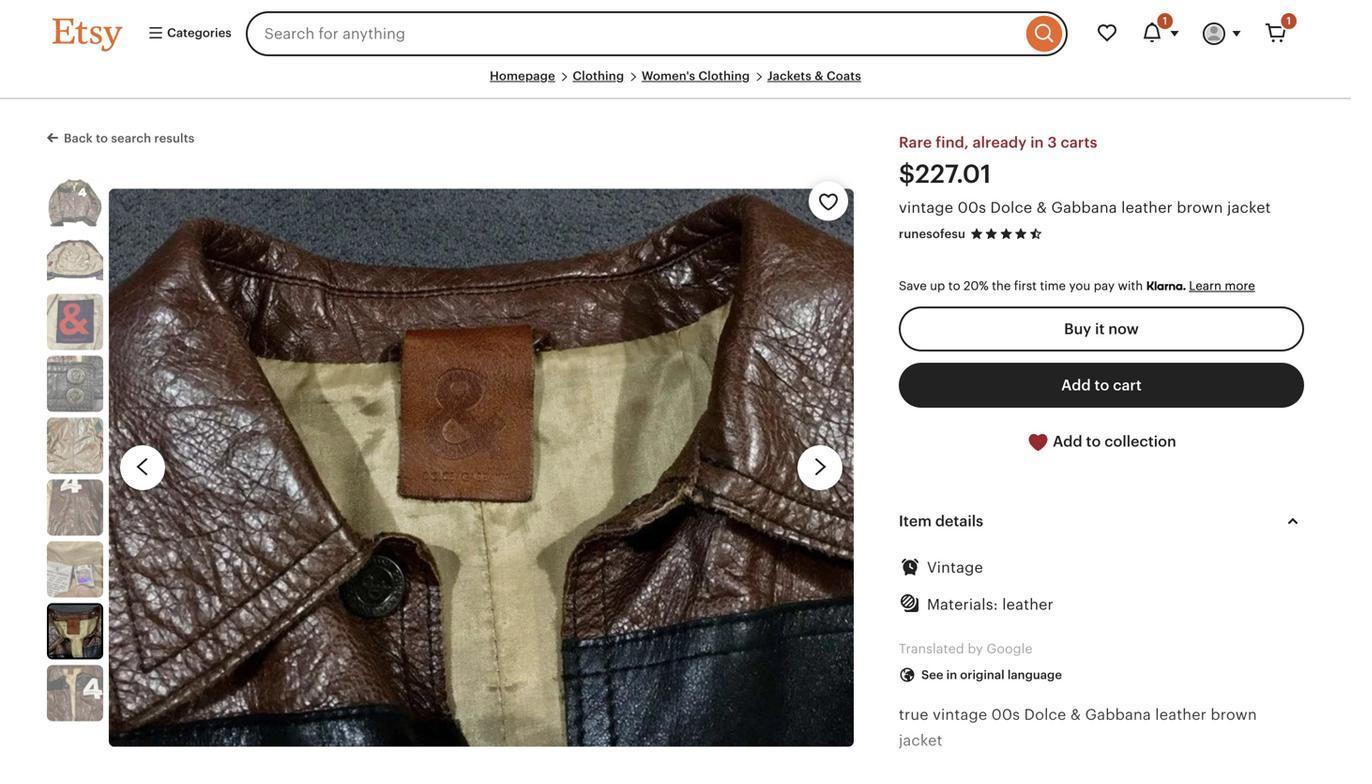 Task type: locate. For each thing, give the bounding box(es) containing it.
add to cart button
[[899, 363, 1304, 408]]

to left cart
[[1094, 377, 1109, 394]]

dolce down language
[[1024, 707, 1066, 724]]

add to cart
[[1061, 377, 1142, 394]]

true
[[899, 707, 929, 724]]

see in original language
[[921, 669, 1062, 683]]

2 clothing from the left
[[698, 69, 750, 83]]

1 vertical spatial leather
[[1002, 597, 1054, 613]]

1 vertical spatial dolce
[[1024, 707, 1066, 724]]

leather
[[1121, 199, 1173, 216], [1002, 597, 1054, 613], [1155, 707, 1207, 724]]

0 vertical spatial &
[[815, 69, 823, 83]]

buy
[[1064, 321, 1091, 338]]

00s
[[958, 199, 986, 216], [991, 707, 1020, 724]]

in
[[1030, 134, 1044, 151], [946, 669, 957, 683]]

1 horizontal spatial 1
[[1287, 15, 1291, 27]]

vintage
[[899, 199, 953, 216], [933, 707, 987, 724]]

0 vertical spatial add
[[1061, 377, 1091, 394]]

1 vertical spatial vintage
[[933, 707, 987, 724]]

0 vertical spatial in
[[1030, 134, 1044, 151]]

1 horizontal spatial jacket
[[1227, 199, 1271, 216]]

dolce
[[990, 199, 1032, 216], [1024, 707, 1066, 724]]

rare find, already in 3 carts $227.01
[[899, 134, 1097, 188]]

clothing right women's
[[698, 69, 750, 83]]

carts
[[1061, 134, 1097, 151]]

Search for anything text field
[[246, 11, 1022, 56]]

00s down "$227.01"
[[958, 199, 986, 216]]

vintage 00s dolce & gabbana leather brown jacket image 8 image
[[109, 189, 854, 747], [49, 605, 101, 658]]

0 horizontal spatial jacket
[[899, 733, 943, 750]]

1 vertical spatial gabbana
[[1085, 707, 1151, 724]]

in left 3
[[1030, 134, 1044, 151]]

3
[[1048, 134, 1057, 151]]

0 horizontal spatial 1
[[1163, 15, 1167, 27]]

language
[[1007, 669, 1062, 683]]

jacket down true
[[899, 733, 943, 750]]

clothing down search for anything text field
[[573, 69, 624, 83]]

dolce down rare find, already in 3 carts $227.01
[[990, 199, 1032, 216]]

vintage
[[927, 560, 983, 577]]

menu bar
[[53, 68, 1298, 100]]

jacket
[[1227, 199, 1271, 216], [899, 733, 943, 750]]

0 horizontal spatial 00s
[[958, 199, 986, 216]]

0 vertical spatial gabbana
[[1051, 199, 1117, 216]]

now
[[1108, 321, 1139, 338]]

1 vertical spatial in
[[946, 669, 957, 683]]

2 1 from the left
[[1287, 15, 1291, 27]]

gabbana
[[1051, 199, 1117, 216], [1085, 707, 1151, 724]]

1 horizontal spatial 00s
[[991, 707, 1020, 724]]

1 vertical spatial jacket
[[899, 733, 943, 750]]

0 horizontal spatial in
[[946, 669, 957, 683]]

add down add to cart on the right of page
[[1053, 433, 1082, 450]]

more
[[1225, 279, 1255, 293]]

jacket up the more
[[1227, 199, 1271, 216]]

find,
[[936, 134, 969, 151]]

jackets & coats
[[767, 69, 861, 83]]

item details button
[[882, 499, 1321, 544]]

2 vertical spatial leather
[[1155, 707, 1207, 724]]

1 horizontal spatial clothing
[[698, 69, 750, 83]]

to left "collection"
[[1086, 433, 1101, 450]]

0 vertical spatial jacket
[[1227, 199, 1271, 216]]

vintage 00s dolce & gabbana leather brown jacket image 4 image
[[47, 356, 103, 412]]

vintage down see in original language "link"
[[933, 707, 987, 724]]

results
[[154, 132, 195, 146]]

collection
[[1104, 433, 1176, 450]]

0 vertical spatial brown
[[1177, 199, 1223, 216]]

20%
[[964, 279, 989, 293]]

1 vertical spatial 00s
[[991, 707, 1020, 724]]

coats
[[827, 69, 861, 83]]

&
[[815, 69, 823, 83], [1037, 199, 1047, 216], [1070, 707, 1081, 724]]

1 1 from the left
[[1163, 15, 1167, 27]]

learn more button
[[1189, 279, 1255, 293]]

vintage up runesofesu
[[899, 199, 953, 216]]

0 horizontal spatial &
[[815, 69, 823, 83]]

1 vertical spatial brown
[[1211, 707, 1257, 724]]

0 vertical spatial dolce
[[990, 199, 1032, 216]]

in inside rare find, already in 3 carts $227.01
[[1030, 134, 1044, 151]]

materials: leather
[[927, 597, 1054, 613]]

add left cart
[[1061, 377, 1091, 394]]

add for add to cart
[[1061, 377, 1091, 394]]

item
[[899, 513, 932, 530]]

None search field
[[246, 11, 1068, 56]]

1
[[1163, 15, 1167, 27], [1287, 15, 1291, 27]]

vintage 00s dolce & gabbana leather brown jacket image 9 image
[[47, 665, 103, 722]]

1 horizontal spatial in
[[1030, 134, 1044, 151]]

runesofesu link
[[899, 227, 965, 241]]

save up to 20% the first time you pay with klarna. learn more
[[899, 279, 1255, 294]]

1 vertical spatial &
[[1037, 199, 1047, 216]]

cart
[[1113, 377, 1142, 394]]

materials:
[[927, 597, 998, 613]]

details
[[935, 513, 983, 530]]

women's
[[642, 69, 695, 83]]

1 vertical spatial add
[[1053, 433, 1082, 450]]

2 vertical spatial &
[[1070, 707, 1081, 724]]

clothing
[[573, 69, 624, 83], [698, 69, 750, 83]]

1 horizontal spatial &
[[1037, 199, 1047, 216]]

search
[[111, 132, 151, 146]]

0 horizontal spatial clothing
[[573, 69, 624, 83]]

to right up
[[948, 279, 960, 293]]

it
[[1095, 321, 1105, 338]]

clothing link
[[573, 69, 624, 83]]

homepage link
[[490, 69, 555, 83]]

2 horizontal spatial &
[[1070, 707, 1081, 724]]

00s down see in original language
[[991, 707, 1020, 724]]

categories button
[[133, 17, 240, 51]]

in right see
[[946, 669, 957, 683]]

vintage 00s dolce & gabbana leather brown jacket
[[899, 199, 1271, 216]]

see
[[921, 669, 943, 683]]

to
[[96, 132, 108, 146], [948, 279, 960, 293], [1094, 377, 1109, 394], [1086, 433, 1101, 450]]

to for back to search results
[[96, 132, 108, 146]]

menu bar containing homepage
[[53, 68, 1298, 100]]

back
[[64, 132, 93, 146]]

brown
[[1177, 199, 1223, 216], [1211, 707, 1257, 724]]

add
[[1061, 377, 1091, 394], [1053, 433, 1082, 450]]

to right back
[[96, 132, 108, 146]]

0 vertical spatial leather
[[1121, 199, 1173, 216]]



Task type: describe. For each thing, give the bounding box(es) containing it.
with
[[1118, 279, 1143, 293]]

up
[[930, 279, 945, 293]]

1 link
[[1253, 11, 1298, 56]]

by
[[968, 642, 983, 657]]

buy it now
[[1064, 321, 1139, 338]]

back to search results link
[[47, 128, 195, 147]]

to for add to collection
[[1086, 433, 1101, 450]]

to inside save up to 20% the first time you pay with klarna. learn more
[[948, 279, 960, 293]]

dolce inside 'true vintage 00s dolce & gabbana leather brown jacket'
[[1024, 707, 1066, 724]]

leather inside 'true vintage 00s dolce & gabbana leather brown jacket'
[[1155, 707, 1207, 724]]

1 button
[[1130, 11, 1192, 56]]

jacket inside 'true vintage 00s dolce & gabbana leather brown jacket'
[[899, 733, 943, 750]]

back to search results
[[64, 132, 195, 146]]

original
[[960, 669, 1005, 683]]

google
[[986, 642, 1032, 657]]

vintage 00s dolce & gabbana leather brown jacket image 5 image
[[47, 418, 103, 474]]

none search field inside categories banner
[[246, 11, 1068, 56]]

1 horizontal spatial vintage 00s dolce & gabbana leather brown jacket image 8 image
[[109, 189, 854, 747]]

1 clothing from the left
[[573, 69, 624, 83]]

add for add to collection
[[1053, 433, 1082, 450]]

gabbana inside 'true vintage 00s dolce & gabbana leather brown jacket'
[[1085, 707, 1151, 724]]

brown inside 'true vintage 00s dolce & gabbana leather brown jacket'
[[1211, 707, 1257, 724]]

in inside "link"
[[946, 669, 957, 683]]

add to collection button
[[899, 419, 1304, 465]]

translated
[[899, 642, 964, 657]]

vintage 00s dolce & gabbana leather brown jacket image 7 image
[[47, 542, 103, 598]]

see in original language link
[[885, 659, 1076, 694]]

0 vertical spatial 00s
[[958, 199, 986, 216]]

pay
[[1094, 279, 1115, 293]]

already
[[973, 134, 1027, 151]]

jackets & coats link
[[767, 69, 861, 83]]

1 inside popup button
[[1163, 15, 1167, 27]]

runesofesu
[[899, 227, 965, 241]]

vintage 00s dolce & gabbana leather brown jacket image 6 image
[[47, 480, 103, 536]]

to for add to cart
[[1094, 377, 1109, 394]]

vintage 00s dolce & gabbana leather brown jacket image 3 image
[[47, 294, 103, 350]]

rare
[[899, 134, 932, 151]]

vintage 00s dolce & gabbana leather brown jacket image 2 image
[[47, 232, 103, 288]]

learn
[[1189, 279, 1222, 293]]

& inside 'true vintage 00s dolce & gabbana leather brown jacket'
[[1070, 707, 1081, 724]]

item details
[[899, 513, 983, 530]]

00s inside 'true vintage 00s dolce & gabbana leather brown jacket'
[[991, 707, 1020, 724]]

& inside menu bar
[[815, 69, 823, 83]]

true vintage 00s dolce & gabbana leather brown jacket
[[899, 707, 1257, 750]]

klarna.
[[1146, 279, 1186, 294]]

vintage inside 'true vintage 00s dolce & gabbana leather brown jacket'
[[933, 707, 987, 724]]

categories
[[164, 26, 232, 40]]

categories banner
[[19, 0, 1332, 68]]

time
[[1040, 279, 1066, 293]]

translated by google
[[899, 642, 1032, 657]]

the
[[992, 279, 1011, 293]]

homepage
[[490, 69, 555, 83]]

$227.01
[[899, 160, 991, 188]]

jackets
[[767, 69, 812, 83]]

0 vertical spatial vintage
[[899, 199, 953, 216]]

add to collection
[[1049, 433, 1176, 450]]

0 horizontal spatial vintage 00s dolce & gabbana leather brown jacket image 8 image
[[49, 605, 101, 658]]

save
[[899, 279, 927, 293]]

buy it now button
[[899, 307, 1304, 352]]

vintage 00s dolce & gabbana leather brown jacket image 1 image
[[47, 170, 103, 226]]

first
[[1014, 279, 1037, 293]]

women's clothing
[[642, 69, 750, 83]]

women's clothing link
[[642, 69, 750, 83]]

you
[[1069, 279, 1090, 293]]



Task type: vqa. For each thing, say whether or not it's contained in the screenshot.
middle Address
no



